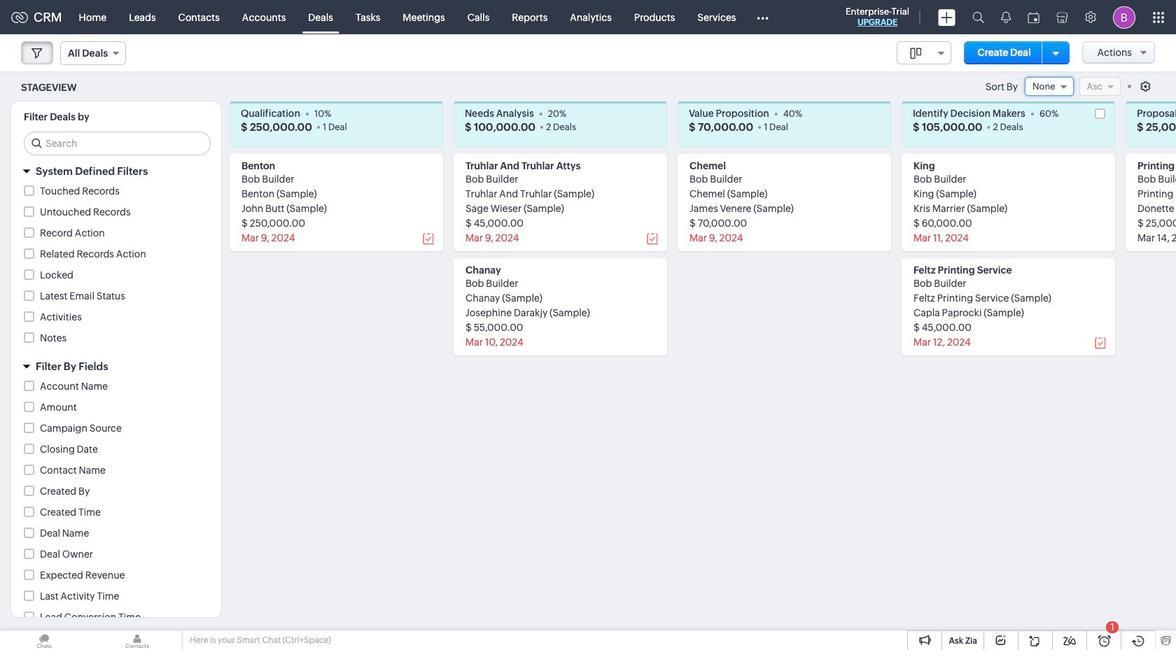 Task type: locate. For each thing, give the bounding box(es) containing it.
signals image
[[1001, 11, 1011, 23]]

size image
[[910, 47, 921, 60]]

calendar image
[[1028, 12, 1040, 23]]

none field size
[[897, 41, 951, 64]]

create menu element
[[930, 0, 964, 34]]

None field
[[60, 41, 126, 65], [897, 41, 951, 64], [1025, 77, 1074, 96], [60, 41, 126, 65], [1025, 77, 1074, 96]]

signals element
[[993, 0, 1019, 34]]

profile element
[[1105, 0, 1144, 34]]



Task type: vqa. For each thing, say whether or not it's contained in the screenshot.
list
no



Task type: describe. For each thing, give the bounding box(es) containing it.
Search text field
[[25, 132, 210, 155]]

profile image
[[1113, 6, 1135, 28]]

search image
[[972, 11, 984, 23]]

logo image
[[11, 12, 28, 23]]

Other Modules field
[[747, 6, 777, 28]]

create menu image
[[938, 9, 956, 26]]

contacts image
[[93, 631, 181, 650]]

chats image
[[0, 631, 88, 650]]

search element
[[964, 0, 993, 34]]



